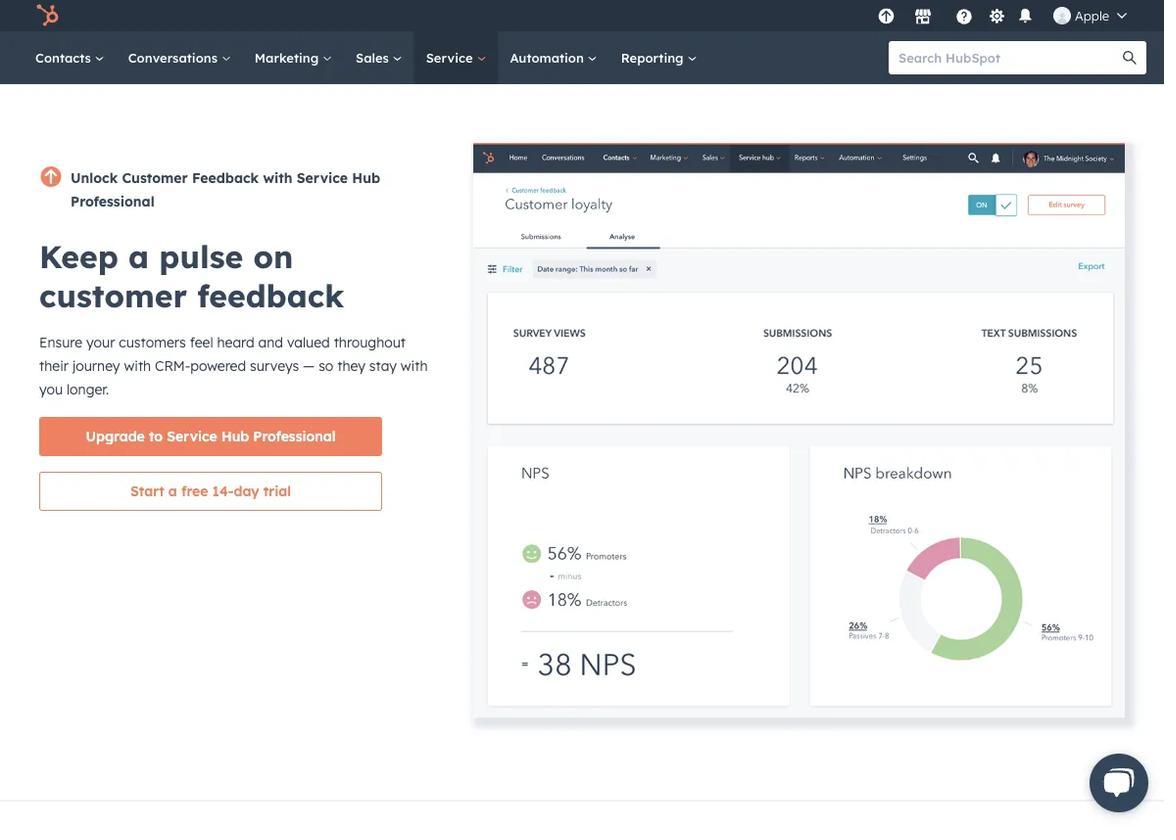 Task type: locate. For each thing, give the bounding box(es) containing it.
hubspot link
[[24, 4, 73, 27]]

professional down unlock
[[71, 193, 155, 210]]

a inside keep a pulse on customer feedback
[[128, 237, 149, 276]]

a for keep
[[128, 237, 149, 276]]

to
[[149, 428, 163, 445]]

reporting link
[[609, 31, 709, 84]]

apple menu
[[872, 0, 1141, 31]]

sales
[[356, 49, 393, 66]]

notifications button
[[1013, 5, 1038, 26]]

0 vertical spatial a
[[128, 237, 149, 276]]

unlock customer feedback with
[[71, 170, 292, 187]]

with
[[263, 170, 292, 187], [124, 358, 151, 375], [401, 358, 428, 375]]

service right to on the bottom left
[[167, 428, 217, 445]]

with right stay
[[401, 358, 428, 375]]

1 vertical spatial hub
[[221, 428, 249, 445]]

search button
[[1113, 41, 1146, 74]]

customer
[[39, 276, 187, 316]]

with right feedback
[[263, 170, 292, 187]]

1 horizontal spatial professional
[[253, 428, 336, 445]]

0 horizontal spatial professional
[[71, 193, 155, 210]]

marketing link
[[243, 31, 344, 84]]

search image
[[1123, 51, 1137, 65]]

hub
[[352, 170, 380, 187], [221, 428, 249, 445]]

a
[[128, 237, 149, 276], [168, 483, 177, 500]]

2 horizontal spatial service
[[426, 49, 477, 66]]

reporting
[[621, 49, 687, 66]]

a inside button
[[168, 483, 177, 500]]

service right feedback
[[297, 170, 348, 187]]

pulse
[[159, 237, 243, 276]]

conversations
[[128, 49, 221, 66]]

1 vertical spatial a
[[168, 483, 177, 500]]

surveys
[[250, 358, 299, 375]]

service right the sales link
[[426, 49, 477, 66]]

upgrade image
[[877, 8, 895, 26]]

automation
[[510, 49, 588, 66]]

start a free 14-day trial button
[[39, 472, 382, 511]]

0 horizontal spatial service
[[167, 428, 217, 445]]

a for start
[[168, 483, 177, 500]]

0 horizontal spatial a
[[128, 237, 149, 276]]

professional up trial
[[253, 428, 336, 445]]

service inside 'service hub professional'
[[297, 170, 348, 187]]

professional inside 'service hub professional'
[[71, 193, 155, 210]]

upgrade to service hub professional
[[86, 428, 336, 445]]

help image
[[955, 9, 973, 26]]

a left free
[[168, 483, 177, 500]]

1 horizontal spatial hub
[[352, 170, 380, 187]]

a right keep
[[128, 237, 149, 276]]

hub inside 'service hub professional'
[[352, 170, 380, 187]]

apple
[[1075, 7, 1109, 24]]

professional
[[71, 193, 155, 210], [253, 428, 336, 445]]

1 vertical spatial service
[[297, 170, 348, 187]]

0 vertical spatial service
[[426, 49, 477, 66]]

help button
[[948, 5, 981, 26]]

start a free 14-day trial
[[130, 483, 291, 500]]

ensure your customers feel heard and valued throughout their journey with crm-powered surveys — so they stay with you longer.
[[39, 334, 428, 398]]

valued
[[287, 334, 330, 351]]

0 vertical spatial hub
[[352, 170, 380, 187]]

with down customers
[[124, 358, 151, 375]]

settings link
[[985, 5, 1009, 26]]

2 horizontal spatial with
[[401, 358, 428, 375]]

feel
[[190, 334, 213, 351]]

feedback
[[192, 170, 259, 187]]

ensure
[[39, 334, 82, 351]]

powered
[[190, 358, 246, 375]]

1 horizontal spatial a
[[168, 483, 177, 500]]

1 vertical spatial professional
[[253, 428, 336, 445]]

marketing
[[255, 49, 322, 66]]

trial
[[263, 483, 291, 500]]

1 horizontal spatial service
[[297, 170, 348, 187]]

marketplaces button
[[902, 0, 944, 31]]

customers
[[119, 334, 186, 351]]

free
[[181, 483, 208, 500]]

keep
[[39, 237, 118, 276]]

service
[[426, 49, 477, 66], [297, 170, 348, 187], [167, 428, 217, 445]]

hubspot image
[[35, 4, 59, 27]]

2 vertical spatial service
[[167, 428, 217, 445]]

0 vertical spatial professional
[[71, 193, 155, 210]]

day
[[234, 483, 259, 500]]



Task type: vqa. For each thing, say whether or not it's contained in the screenshot.
fifth column header from the right
no



Task type: describe. For each thing, give the bounding box(es) containing it.
service hub professional
[[71, 170, 380, 210]]

1 horizontal spatial with
[[263, 170, 292, 187]]

Search HubSpot search field
[[889, 41, 1129, 74]]

service for service hub professional
[[297, 170, 348, 187]]

upgrade to service hub professional link
[[39, 417, 382, 457]]

so
[[319, 358, 333, 375]]

notifications image
[[1017, 8, 1034, 26]]

upgrade link
[[874, 5, 899, 26]]

chat widget region
[[1058, 735, 1164, 829]]

throughout
[[334, 334, 406, 351]]

14-
[[212, 483, 234, 500]]

feedback
[[197, 276, 344, 316]]

crm-
[[155, 358, 190, 375]]

service link
[[414, 31, 498, 84]]

contacts
[[35, 49, 95, 66]]

customer
[[122, 170, 188, 187]]

service for service
[[426, 49, 477, 66]]

0 horizontal spatial hub
[[221, 428, 249, 445]]

they
[[337, 358, 365, 375]]

on
[[253, 237, 293, 276]]

sales link
[[344, 31, 414, 84]]

and
[[258, 334, 283, 351]]

automation link
[[498, 31, 609, 84]]

keep a pulse on customer feedback
[[39, 237, 344, 316]]

settings image
[[988, 8, 1006, 26]]

stay
[[369, 358, 397, 375]]

contacts link
[[24, 31, 116, 84]]

start
[[130, 483, 164, 500]]

your
[[86, 334, 115, 351]]

their
[[39, 358, 69, 375]]

—
[[303, 358, 315, 375]]

unlock
[[71, 170, 118, 187]]

conversations link
[[116, 31, 243, 84]]

marketplaces image
[[914, 9, 932, 26]]

heard
[[217, 334, 254, 351]]

longer.
[[67, 381, 109, 398]]

journey
[[72, 358, 120, 375]]

you
[[39, 381, 63, 398]]

apple button
[[1042, 0, 1139, 31]]

upgrade
[[86, 428, 145, 445]]

0 horizontal spatial with
[[124, 358, 151, 375]]

apple lee image
[[1053, 7, 1071, 24]]



